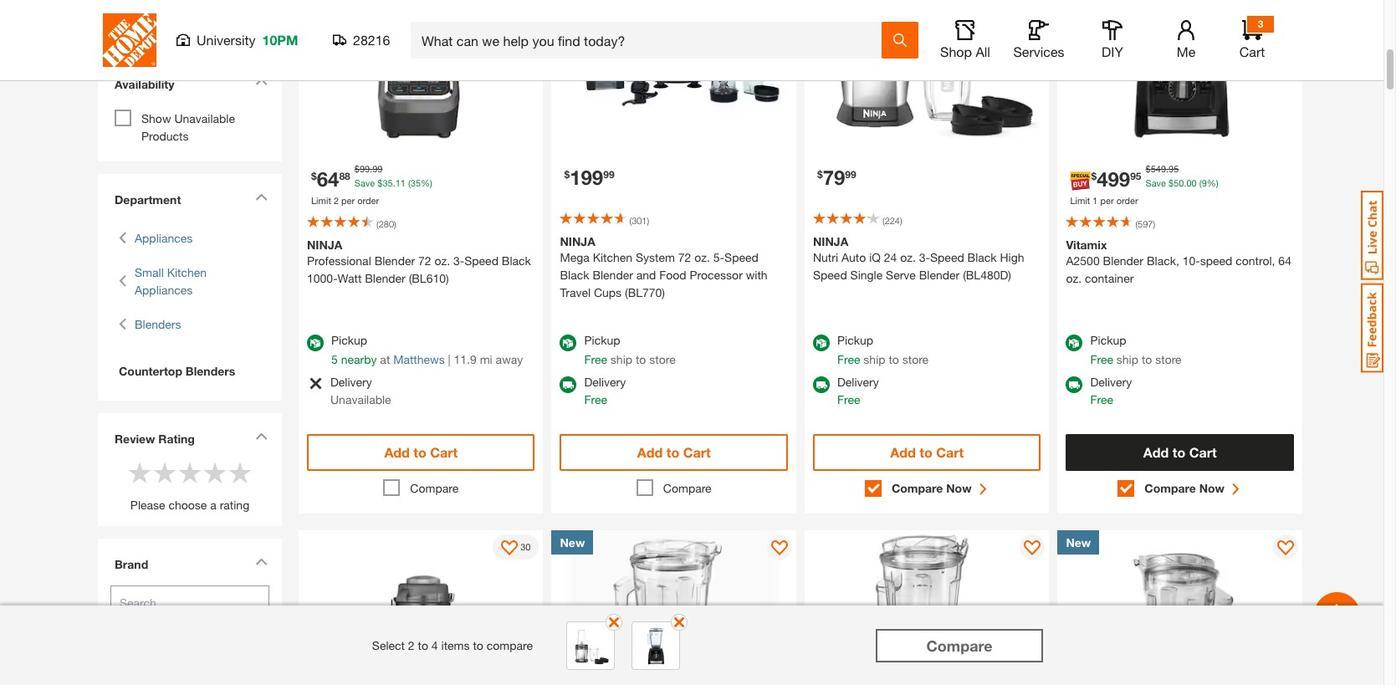 Task type: describe. For each thing, give the bounding box(es) containing it.
pickup 5 nearby at matthews | 11.9 mi away
[[331, 333, 523, 367]]

delivery for 79
[[838, 375, 879, 389]]

with
[[746, 268, 768, 282]]

( inside $ 64 88 $ 99 . 99 save $ 35 . 11 ( 35 %) limit 2 per order
[[408, 177, 411, 188]]

university
[[197, 32, 256, 48]]

free 2-3 day delivery
[[141, 13, 254, 28]]

( for 199
[[630, 215, 632, 226]]

(bl480d)
[[963, 268, 1012, 282]]

cart 3
[[1240, 18, 1266, 59]]

) for 79
[[900, 215, 903, 226]]

speed
[[1201, 254, 1233, 268]]

kitchen inside ninja mega kitchen system 72 oz. 5-speed black blender and food processor with travel cups (bl770)
[[593, 250, 633, 264]]

per inside $ 549 . 95 save $ 50 . 00 ( 9 %) limit 1 per order
[[1101, 195, 1114, 205]]

available for pickup image for 549
[[1067, 335, 1083, 351]]

choose
[[169, 498, 207, 512]]

countertop blenders link
[[115, 362, 265, 380]]

diy button
[[1086, 20, 1140, 60]]

black for 199
[[560, 268, 590, 282]]

rating
[[158, 432, 195, 446]]

shop all
[[941, 44, 991, 59]]

blender right "watt"
[[365, 271, 406, 285]]

cups
[[594, 285, 622, 300]]

add to cart for 79
[[891, 444, 964, 460]]

shop all button
[[939, 20, 993, 60]]

kitchen inside small kitchen appliances
[[167, 265, 207, 280]]

compare button
[[876, 629, 1044, 662]]

university 10pm
[[197, 32, 298, 48]]

compare
[[487, 639, 533, 653]]

diy
[[1102, 44, 1124, 59]]

black,
[[1147, 254, 1180, 268]]

review
[[115, 432, 155, 446]]

199
[[570, 166, 604, 189]]

72 inside ninja professional blender 72 oz. 3-speed black 1000-watt blender (bl610)
[[418, 254, 431, 268]]

a2500 blender black, 10-speed control, 64 oz. container image
[[1058, 0, 1303, 150]]

control,
[[1236, 254, 1276, 268]]

shop
[[941, 44, 972, 59]]

64 inside vitamix a2500 blender black, 10-speed control, 64 oz. container
[[1279, 254, 1292, 268]]

2 star symbol image from the left
[[177, 460, 203, 485]]

28216
[[353, 32, 390, 48]]

30 button
[[493, 535, 539, 560]]

at
[[380, 352, 390, 367]]

matthews link
[[393, 352, 445, 367]]

review rating
[[115, 432, 195, 446]]

2-
[[168, 13, 179, 28]]

back caret image for small kitchen appliances
[[119, 264, 126, 299]]

free 2-3 day delivery link
[[141, 13, 254, 28]]

What can we help you find today? search field
[[422, 23, 881, 58]]

professional
[[307, 254, 371, 268]]

compare now for 79
[[892, 481, 972, 495]]

1 star symbol image from the left
[[127, 460, 152, 485]]

9
[[1202, 177, 1207, 188]]

away
[[496, 352, 523, 367]]

) for 64
[[394, 218, 396, 229]]

food
[[660, 268, 687, 282]]

mega
[[560, 250, 590, 264]]

( 224 )
[[883, 215, 903, 226]]

3- inside ninja professional blender 72 oz. 3-speed black 1000-watt blender (bl610)
[[454, 254, 465, 268]]

) for 549
[[1154, 218, 1156, 229]]

per inside $ 64 88 $ 99 . 99 save $ 35 . 11 ( 35 %) limit 2 per order
[[342, 195, 355, 205]]

( inside $ 549 . 95 save $ 50 . 00 ( 9 %) limit 1 per order
[[1200, 177, 1202, 188]]

cart for 64
[[430, 444, 458, 460]]

280
[[379, 218, 394, 229]]

products
[[141, 129, 189, 143]]

( 301 )
[[630, 215, 650, 226]]

$ 549 . 95 save $ 50 . 00 ( 9 %) limit 1 per order
[[1071, 163, 1219, 205]]

travel
[[560, 285, 591, 300]]

caret icon image for availability
[[255, 78, 268, 85]]

blender inside vitamix a2500 blender black, 10-speed control, 64 oz. container
[[1103, 254, 1144, 268]]

1000-
[[307, 271, 338, 285]]

$ left 11
[[378, 177, 383, 188]]

department link
[[106, 182, 274, 217]]

add to cart button for 199
[[560, 434, 788, 471]]

3 inside cart 3
[[1258, 18, 1264, 30]]

oz. inside vitamix a2500 blender black, 10-speed control, 64 oz. container
[[1067, 271, 1082, 285]]

mi
[[480, 352, 493, 367]]

pickup free ship to store for 79
[[838, 333, 929, 367]]

add to cart button for 64
[[307, 434, 535, 471]]

limit inside $ 64 88 $ 99 . 99 save $ 35 . 11 ( 35 %) limit 2 per order
[[311, 195, 331, 205]]

cart for 199
[[683, 444, 711, 460]]

64 inside $ 64 88 $ 99 . 99 save $ 35 . 11 ( 35 %) limit 2 per order
[[317, 167, 339, 190]]

3 store from the left
[[1156, 352, 1182, 367]]

1 star symbol image from the left
[[152, 460, 177, 485]]

11.9
[[454, 352, 477, 367]]

compare now button for 549
[[1145, 479, 1243, 499]]

explorian e310 series 10-speed black 48 oz. blender image
[[299, 531, 544, 685]]

5
[[331, 352, 338, 367]]

nutri
[[813, 250, 839, 264]]

pickup for 64
[[331, 333, 367, 347]]

order inside $ 549 . 95 save $ 50 . 00 ( 9 %) limit 1 per order
[[1117, 195, 1139, 205]]

available for pickup image
[[813, 335, 830, 351]]

add for 79
[[891, 444, 916, 460]]

pickup for 199
[[585, 333, 621, 347]]

88
[[339, 169, 350, 182]]

99 inside "$ 199 99"
[[604, 168, 615, 181]]

display image inside 30 dropdown button
[[501, 541, 518, 557]]

blender inside the ninja nutri auto iq 24 oz. 3-speed black high speed single serve blender (bl480d)
[[920, 268, 960, 282]]

display image for a3500 64 oz., 10-speed blender - brushed stainless blender image
[[772, 541, 788, 557]]

3 pickup free ship to store from the left
[[1091, 333, 1182, 367]]

oz. inside ninja mega kitchen system 72 oz. 5-speed black blender and food processor with travel cups (bl770)
[[695, 250, 710, 264]]

a
[[210, 498, 217, 512]]

( for 79
[[883, 215, 885, 226]]

blender inside ninja mega kitchen system 72 oz. 5-speed black blender and food processor with travel cups (bl770)
[[593, 268, 633, 282]]

brand link
[[106, 547, 274, 586]]

delivery free for 79
[[838, 375, 879, 407]]

watt
[[338, 271, 362, 285]]

compare now button for 79
[[892, 479, 990, 499]]

5-
[[714, 250, 725, 264]]

serve
[[886, 268, 916, 282]]

countertop blenders
[[119, 364, 235, 378]]

99 inside $ 79 99
[[846, 168, 857, 181]]

nutri auto iq 24 oz. 3-speed black high speed single serve blender (bl480d) image
[[805, 0, 1050, 150]]

processor
[[690, 268, 743, 282]]

new for a3500 64 oz., 10-speed blender - brushed stainless blender image
[[560, 536, 585, 550]]

small
[[135, 265, 164, 280]]

28216 button
[[333, 32, 391, 49]]

items
[[441, 639, 470, 653]]

549
[[1151, 163, 1167, 174]]

appliances link
[[135, 229, 193, 247]]

1 appliances from the top
[[135, 231, 193, 245]]

1 vertical spatial blenders
[[186, 364, 235, 378]]

pickup free ship to store for 199
[[585, 333, 676, 367]]

show unavailable products link
[[141, 111, 235, 143]]

back caret image for blenders
[[119, 316, 126, 333]]

1 35 from the left
[[383, 177, 393, 188]]

available shipping image
[[813, 377, 830, 393]]

review rating link
[[115, 430, 223, 448]]

order inside $ 64 88 $ 99 . 99 save $ 35 . 11 ( 35 %) limit 2 per order
[[358, 195, 379, 205]]

the home depot logo image
[[103, 13, 156, 67]]

|
[[448, 352, 451, 367]]

limit inside $ 549 . 95 save $ 50 . 00 ( 9 %) limit 1 per order
[[1071, 195, 1091, 205]]

ninja professional blender 72 oz. 3-speed black 1000-watt blender (bl610)
[[307, 238, 531, 285]]

$ 499 95
[[1092, 167, 1142, 190]]

0 horizontal spatial blenders
[[135, 317, 181, 331]]

department
[[115, 192, 181, 207]]

$ 64 88 $ 99 . 99 save $ 35 . 11 ( 35 %) limit 2 per order
[[311, 163, 433, 205]]

4 add to cart from the left
[[1144, 444, 1217, 460]]

speed inside ninja professional blender 72 oz. 3-speed black 1000-watt blender (bl610)
[[465, 254, 499, 268]]

(bl770)
[[625, 285, 665, 300]]

cart for 79
[[937, 444, 964, 460]]

50
[[1174, 177, 1185, 188]]

brand
[[115, 557, 148, 572]]

show unavailable products
[[141, 111, 235, 143]]

unavailable for show
[[174, 111, 235, 126]]

save inside $ 549 . 95 save $ 50 . 00 ( 9 %) limit 1 per order
[[1146, 177, 1167, 188]]

compare now for 549
[[1145, 481, 1225, 495]]

me
[[1177, 44, 1196, 59]]

( 597 )
[[1136, 218, 1156, 229]]

( 280 )
[[377, 218, 396, 229]]

single
[[851, 268, 883, 282]]

72 inside ninja mega kitchen system 72 oz. 5-speed black blender and food processor with travel cups (bl770)
[[679, 250, 692, 264]]

auto
[[842, 250, 866, 264]]

countertop
[[119, 364, 182, 378]]



Task type: locate. For each thing, give the bounding box(es) containing it.
$ right 88
[[355, 163, 360, 174]]

2 back caret image from the top
[[119, 316, 126, 333]]

64 left 11
[[317, 167, 339, 190]]

3 ship from the left
[[1117, 352, 1139, 367]]

a3500 64 oz., 10-speed blender - brushed stainless blender image
[[552, 531, 797, 685]]

delivery for 549
[[1091, 375, 1132, 389]]

2 display image from the left
[[1025, 541, 1041, 557]]

499
[[1097, 167, 1131, 190]]

$ up "1"
[[1092, 169, 1097, 182]]

0 horizontal spatial store
[[650, 352, 676, 367]]

1 add to cart button from the left
[[307, 434, 535, 471]]

kitchen right small
[[167, 265, 207, 280]]

1 horizontal spatial available shipping image
[[1067, 377, 1083, 393]]

add to cart for 199
[[638, 444, 711, 460]]

( for 64
[[377, 218, 379, 229]]

1 horizontal spatial display image
[[1278, 541, 1295, 557]]

ninja up nutri
[[813, 234, 849, 249]]

24
[[884, 250, 897, 264]]

95 inside $ 499 95
[[1131, 169, 1142, 182]]

35
[[383, 177, 393, 188], [411, 177, 421, 188]]

1 horizontal spatial store
[[903, 352, 929, 367]]

available for pickup image up limited stock for pickup image
[[307, 335, 324, 351]]

black inside the ninja nutri auto iq 24 oz. 3-speed black high speed single serve blender (bl480d)
[[968, 250, 997, 264]]

0 horizontal spatial product image
[[570, 625, 612, 667]]

2 now from the left
[[1200, 481, 1225, 495]]

pickup right available for pickup icon
[[838, 333, 874, 347]]

0 horizontal spatial per
[[342, 195, 355, 205]]

black inside ninja professional blender 72 oz. 3-speed black 1000-watt blender (bl610)
[[502, 254, 531, 268]]

( right 00
[[1200, 177, 1202, 188]]

save
[[355, 177, 375, 188], [1146, 177, 1167, 188]]

1
[[1093, 195, 1098, 205]]

4 pickup from the left
[[1091, 333, 1127, 347]]

$ inside $ 499 95
[[1092, 169, 1097, 182]]

1 new from the left
[[560, 536, 585, 550]]

%) right 00
[[1207, 177, 1219, 188]]

oz. right the '24'
[[901, 250, 916, 264]]

3 pickup from the left
[[838, 333, 874, 347]]

1 horizontal spatial order
[[1117, 195, 1139, 205]]

2 horizontal spatial ship
[[1117, 352, 1139, 367]]

0 horizontal spatial ninja
[[307, 238, 342, 252]]

iq
[[870, 250, 881, 264]]

2 compare now from the left
[[1145, 481, 1225, 495]]

$
[[355, 163, 360, 174], [1146, 163, 1151, 174], [564, 168, 570, 181], [818, 168, 823, 181], [311, 169, 317, 182], [1092, 169, 1097, 182], [378, 177, 383, 188], [1169, 177, 1174, 188]]

new for ascent series a3500 gold label 64 oz., 10 speed - white blender 'image'
[[1067, 536, 1091, 550]]

star symbol image up rating
[[228, 460, 253, 485]]

available for pickup image for 64
[[307, 335, 324, 351]]

add for 199
[[638, 444, 663, 460]]

1 horizontal spatial 2
[[408, 639, 415, 653]]

available for pickup image down the a2500 at the top right
[[1067, 335, 1083, 351]]

1 horizontal spatial display image
[[1025, 541, 1041, 557]]

0 horizontal spatial save
[[355, 177, 375, 188]]

star symbol image up the "please"
[[127, 460, 152, 485]]

2 horizontal spatial store
[[1156, 352, 1182, 367]]

show
[[141, 111, 171, 126]]

1 compare now button from the left
[[892, 479, 990, 499]]

blender
[[375, 254, 415, 268], [1103, 254, 1144, 268], [593, 268, 633, 282], [920, 268, 960, 282], [365, 271, 406, 285]]

display image for ascent series a3500 gold label 64 oz., 10 speed - white blender 'image'
[[1278, 541, 1295, 557]]

oz. up (bl610)
[[435, 254, 450, 268]]

1 save from the left
[[355, 177, 375, 188]]

2 new from the left
[[1067, 536, 1091, 550]]

2 available for pickup image from the left
[[560, 335, 577, 351]]

( up the '24'
[[883, 215, 885, 226]]

blender down the ( 280 )
[[375, 254, 415, 268]]

95
[[1169, 163, 1179, 174], [1131, 169, 1142, 182]]

save inside $ 64 88 $ 99 . 99 save $ 35 . 11 ( 35 %) limit 2 per order
[[355, 177, 375, 188]]

caret icon image inside department link
[[255, 193, 268, 201]]

order up 280
[[358, 195, 379, 205]]

blenders right 'countertop'
[[186, 364, 235, 378]]

$ up mega at the left top of page
[[564, 168, 570, 181]]

1 display image from the left
[[772, 541, 788, 557]]

35 left 11
[[383, 177, 393, 188]]

2 horizontal spatial ninja
[[813, 234, 849, 249]]

1 horizontal spatial delivery free
[[838, 375, 879, 407]]

1 vertical spatial unavailable
[[331, 392, 391, 407]]

0 horizontal spatial 2
[[334, 195, 339, 205]]

1 horizontal spatial compare now
[[1145, 481, 1225, 495]]

unavailable inside the show unavailable products
[[174, 111, 235, 126]]

0 horizontal spatial 64
[[317, 167, 339, 190]]

available shipping image for 199
[[560, 377, 577, 393]]

star symbol image up a
[[203, 460, 228, 485]]

) up system
[[647, 215, 650, 226]]

nearby
[[341, 352, 377, 367]]

save right 88
[[355, 177, 375, 188]]

caret icon image for department
[[255, 193, 268, 201]]

2 per from the left
[[1101, 195, 1114, 205]]

$ right $ 499 95
[[1146, 163, 1151, 174]]

back caret image left small
[[119, 264, 126, 299]]

%)
[[421, 177, 433, 188], [1207, 177, 1219, 188]]

2 pickup free ship to store from the left
[[838, 333, 929, 367]]

ship
[[611, 352, 633, 367], [864, 352, 886, 367], [1117, 352, 1139, 367]]

$ left 88
[[311, 169, 317, 182]]

ninja inside ninja mega kitchen system 72 oz. 5-speed black blender and food processor with travel cups (bl770)
[[560, 234, 596, 249]]

1 vertical spatial 64
[[1279, 254, 1292, 268]]

caret icon image inside availability link
[[255, 78, 268, 85]]

blender up container
[[1103, 254, 1144, 268]]

72 up food
[[679, 250, 692, 264]]

1 delivery free from the left
[[585, 375, 626, 407]]

small kitchen appliances link
[[135, 264, 261, 299]]

1 now from the left
[[947, 481, 972, 495]]

container
[[1085, 271, 1134, 285]]

caret icon image for brand
[[255, 558, 268, 566]]

available for pickup image
[[307, 335, 324, 351], [560, 335, 577, 351], [1067, 335, 1083, 351]]

delivery for 64
[[331, 375, 372, 389]]

unavailable
[[174, 111, 235, 126], [331, 392, 391, 407]]

%) right 11
[[421, 177, 433, 188]]

1 order from the left
[[358, 195, 379, 205]]

2 limit from the left
[[1071, 195, 1091, 205]]

1 add from the left
[[384, 444, 410, 460]]

1 horizontal spatial blenders
[[186, 364, 235, 378]]

1 add to cart from the left
[[384, 444, 458, 460]]

2 star symbol image from the left
[[228, 460, 253, 485]]

save down 549
[[1146, 177, 1167, 188]]

1 store from the left
[[650, 352, 676, 367]]

store for 79
[[903, 352, 929, 367]]

0 horizontal spatial display image
[[772, 541, 788, 557]]

( for 549
[[1136, 218, 1138, 229]]

order down $ 499 95
[[1117, 195, 1139, 205]]

blender up cups
[[593, 268, 633, 282]]

high
[[1000, 250, 1025, 264]]

available shipping image for 549
[[1067, 377, 1083, 393]]

1 limit from the left
[[311, 195, 331, 205]]

ascent a2500 64 oz. container 10-speed control blender slate image
[[805, 531, 1050, 685]]

0 horizontal spatial pickup free ship to store
[[585, 333, 676, 367]]

2 horizontal spatial black
[[968, 250, 997, 264]]

$ inside "$ 199 99"
[[564, 168, 570, 181]]

available for pickup image down travel
[[560, 335, 577, 351]]

95 left 549
[[1131, 169, 1142, 182]]

0 horizontal spatial star symbol image
[[127, 460, 152, 485]]

oz.
[[695, 250, 710, 264], [901, 250, 916, 264], [435, 254, 450, 268], [1067, 271, 1082, 285]]

limit up professional
[[311, 195, 331, 205]]

3- inside the ninja nutri auto iq 24 oz. 3-speed black high speed single serve blender (bl480d)
[[920, 250, 931, 264]]

3 star symbol image from the left
[[203, 460, 228, 485]]

1 horizontal spatial 35
[[411, 177, 421, 188]]

597
[[1138, 218, 1154, 229]]

95 up 50
[[1169, 163, 1179, 174]]

1 horizontal spatial %)
[[1207, 177, 1219, 188]]

1 horizontal spatial per
[[1101, 195, 1114, 205]]

( up ninja mega kitchen system 72 oz. 5-speed black blender and food processor with travel cups (bl770)
[[630, 215, 632, 226]]

2 compare now button from the left
[[1145, 479, 1243, 499]]

1 horizontal spatial ship
[[864, 352, 886, 367]]

1 horizontal spatial 64
[[1279, 254, 1292, 268]]

mega kitchen system 72 oz. 5-speed black blender and food processor with travel cups (bl770) image
[[552, 0, 797, 150]]

ninja inside ninja professional blender 72 oz. 3-speed black 1000-watt blender (bl610)
[[307, 238, 342, 252]]

black
[[968, 250, 997, 264], [502, 254, 531, 268], [560, 268, 590, 282]]

2 available shipping image from the left
[[1067, 377, 1083, 393]]

1 back caret image from the top
[[119, 264, 126, 299]]

per
[[342, 195, 355, 205], [1101, 195, 1114, 205]]

delivery for 199
[[585, 375, 626, 389]]

1 horizontal spatial 3-
[[920, 250, 931, 264]]

system
[[636, 250, 675, 264]]

store
[[650, 352, 676, 367], [903, 352, 929, 367], [1156, 352, 1182, 367]]

all
[[976, 44, 991, 59]]

0 horizontal spatial now
[[947, 481, 972, 495]]

pickup free ship to store right available for pickup icon
[[838, 333, 929, 367]]

0 vertical spatial appliances
[[135, 231, 193, 245]]

please choose a rating
[[130, 498, 250, 512]]

pickup up nearby
[[331, 333, 367, 347]]

available shipping image
[[560, 377, 577, 393], [1067, 377, 1083, 393]]

2 caret icon image from the top
[[255, 193, 268, 201]]

pickup down container
[[1091, 333, 1127, 347]]

1 vertical spatial appliances
[[135, 283, 193, 297]]

pickup down cups
[[585, 333, 621, 347]]

)
[[647, 215, 650, 226], [900, 215, 903, 226], [394, 218, 396, 229], [1154, 218, 1156, 229]]

pickup free ship to store down container
[[1091, 333, 1182, 367]]

0 horizontal spatial ship
[[611, 352, 633, 367]]

2 delivery free from the left
[[838, 375, 879, 407]]

0 horizontal spatial 72
[[418, 254, 431, 268]]

4 add to cart button from the left
[[1067, 434, 1295, 471]]

compare
[[410, 481, 459, 495], [663, 481, 712, 495], [892, 481, 943, 495], [1145, 481, 1197, 495], [927, 636, 993, 655]]

1 %) from the left
[[421, 177, 433, 188]]

0 horizontal spatial 3
[[179, 13, 185, 28]]

Search text field
[[110, 586, 269, 619]]

1 horizontal spatial 95
[[1169, 163, 1179, 174]]

) up black,
[[1154, 218, 1156, 229]]

black down mega at the left top of page
[[560, 268, 590, 282]]

2 order from the left
[[1117, 195, 1139, 205]]

35 right 11
[[411, 177, 421, 188]]

2 horizontal spatial available for pickup image
[[1067, 335, 1083, 351]]

1 vertical spatial 2
[[408, 639, 415, 653]]

( right 11
[[408, 177, 411, 188]]

speed
[[725, 250, 759, 264], [931, 250, 965, 264], [465, 254, 499, 268], [813, 268, 847, 282]]

select
[[372, 639, 405, 653]]

3 left day
[[179, 13, 185, 28]]

0 horizontal spatial limit
[[311, 195, 331, 205]]

black left mega at the left top of page
[[502, 254, 531, 268]]

ascent series a3500 gold label 64 oz., 10 speed - white blender image
[[1058, 531, 1303, 685]]

1 horizontal spatial pickup free ship to store
[[838, 333, 929, 367]]

2 store from the left
[[903, 352, 929, 367]]

0 horizontal spatial 3-
[[454, 254, 465, 268]]

0 vertical spatial kitchen
[[593, 250, 633, 264]]

pickup inside pickup 5 nearby at matthews | 11.9 mi away
[[331, 333, 367, 347]]

1 horizontal spatial now
[[1200, 481, 1225, 495]]

order
[[358, 195, 379, 205], [1117, 195, 1139, 205]]

3
[[179, 13, 185, 28], [1258, 18, 1264, 30]]

0 horizontal spatial %)
[[421, 177, 433, 188]]

95 inside $ 549 . 95 save $ 50 . 00 ( 9 %) limit 1 per order
[[1169, 163, 1179, 174]]

72 up (bl610)
[[418, 254, 431, 268]]

ninja mega kitchen system 72 oz. 5-speed black blender and food processor with travel cups (bl770)
[[560, 234, 768, 300]]

per down 88
[[342, 195, 355, 205]]

00
[[1187, 177, 1197, 188]]

) for 199
[[647, 215, 650, 226]]

$ inside $ 79 99
[[818, 168, 823, 181]]

star symbol image down review rating link at bottom left
[[152, 460, 177, 485]]

2 add to cart button from the left
[[560, 434, 788, 471]]

black for 79
[[968, 250, 997, 264]]

ninja for 199
[[560, 234, 596, 249]]

unavailable down nearby
[[331, 392, 391, 407]]

0 horizontal spatial black
[[502, 254, 531, 268]]

back caret image
[[119, 229, 126, 247]]

64
[[317, 167, 339, 190], [1279, 254, 1292, 268]]

oz. left 5-
[[695, 250, 710, 264]]

a2500
[[1067, 254, 1100, 268]]

1 product image from the left
[[570, 625, 612, 667]]

2 appliances from the top
[[135, 283, 193, 297]]

ninja up professional
[[307, 238, 342, 252]]

64 right control,
[[1279, 254, 1292, 268]]

2 add to cart from the left
[[638, 444, 711, 460]]

caret icon image inside the brand link
[[255, 558, 268, 566]]

unavailable for delivery
[[331, 392, 391, 407]]

0 horizontal spatial 95
[[1131, 169, 1142, 182]]

pickup free ship to store down (bl770)
[[585, 333, 676, 367]]

professional blender 72 oz. 3-speed black 1000-watt blender (bl610) image
[[299, 0, 544, 150]]

10-
[[1183, 254, 1201, 268]]

add to cart button
[[307, 434, 535, 471], [560, 434, 788, 471], [813, 434, 1041, 471], [1067, 434, 1295, 471]]

unavailable down availability link
[[174, 111, 235, 126]]

blenders
[[135, 317, 181, 331], [186, 364, 235, 378]]

%) inside $ 64 88 $ 99 . 99 save $ 35 . 11 ( 35 %) limit 2 per order
[[421, 177, 433, 188]]

add to cart for 64
[[384, 444, 458, 460]]

star symbol image
[[152, 460, 177, 485], [177, 460, 203, 485], [203, 460, 228, 485]]

back caret image left 'blenders' link
[[119, 316, 126, 333]]

1 horizontal spatial product image
[[635, 625, 677, 667]]

2 right the select
[[408, 639, 415, 653]]

appliances up small
[[135, 231, 193, 245]]

3 add to cart from the left
[[891, 444, 964, 460]]

ninja for 79
[[813, 234, 849, 249]]

1 display image from the left
[[501, 541, 518, 557]]

1 horizontal spatial available for pickup image
[[560, 335, 577, 351]]

1 horizontal spatial new
[[1067, 536, 1091, 550]]

2 product image from the left
[[635, 625, 677, 667]]

2 save from the left
[[1146, 177, 1167, 188]]

me button
[[1160, 20, 1213, 60]]

0 vertical spatial unavailable
[[174, 111, 235, 126]]

3 right the me 'button'
[[1258, 18, 1264, 30]]

caret icon image
[[255, 78, 268, 85], [255, 193, 268, 201], [255, 433, 268, 440], [255, 558, 268, 566]]

pickup for 79
[[838, 333, 874, 347]]

4
[[432, 639, 438, 653]]

back caret image
[[119, 264, 126, 299], [119, 316, 126, 333]]

1 horizontal spatial save
[[1146, 177, 1167, 188]]

appliances down small
[[135, 283, 193, 297]]

79
[[823, 166, 846, 189]]

30
[[521, 541, 531, 552]]

1 horizontal spatial star symbol image
[[228, 460, 253, 485]]

display image
[[772, 541, 788, 557], [1278, 541, 1295, 557]]

oz. inside ninja professional blender 72 oz. 3-speed black 1000-watt blender (bl610)
[[435, 254, 450, 268]]

now for 79
[[947, 481, 972, 495]]

0 horizontal spatial unavailable
[[174, 111, 235, 126]]

blender right the serve
[[920, 268, 960, 282]]

( down $ 64 88 $ 99 . 99 save $ 35 . 11 ( 35 %) limit 2 per order
[[377, 218, 379, 229]]

limit left "1"
[[1071, 195, 1091, 205]]

day
[[189, 13, 209, 28]]

0 vertical spatial 2
[[334, 195, 339, 205]]

blenders link
[[135, 316, 181, 333]]

99
[[360, 163, 370, 174], [373, 163, 383, 174], [604, 168, 615, 181], [846, 168, 857, 181]]

1 available for pickup image from the left
[[307, 335, 324, 351]]

1 pickup free ship to store from the left
[[585, 333, 676, 367]]

oz. down the a2500 at the top right
[[1067, 271, 1082, 285]]

( down $ 549 . 95 save $ 50 . 00 ( 9 %) limit 1 per order
[[1136, 218, 1138, 229]]

$ left 00
[[1169, 177, 1174, 188]]

3 available for pickup image from the left
[[1067, 335, 1083, 351]]

now for 549
[[1200, 481, 1225, 495]]

2 up professional
[[334, 195, 339, 205]]

cart
[[1240, 44, 1266, 59], [430, 444, 458, 460], [683, 444, 711, 460], [937, 444, 964, 460], [1190, 444, 1217, 460]]

ship for 199
[[611, 352, 633, 367]]

0 vertical spatial back caret image
[[119, 264, 126, 299]]

vitamix a2500 blender black, 10-speed control, 64 oz. container
[[1067, 238, 1292, 285]]

2 display image from the left
[[1278, 541, 1295, 557]]

3 add from the left
[[891, 444, 916, 460]]

0 horizontal spatial order
[[358, 195, 379, 205]]

per right "1"
[[1101, 195, 1114, 205]]

0 horizontal spatial delivery free
[[585, 375, 626, 407]]

new
[[560, 536, 585, 550], [1067, 536, 1091, 550]]

black up the (bl480d)
[[968, 250, 997, 264]]

ship for 79
[[864, 352, 886, 367]]

0 vertical spatial 64
[[317, 167, 339, 190]]

2 %) from the left
[[1207, 177, 1219, 188]]

0 horizontal spatial compare now button
[[892, 479, 990, 499]]

delivery
[[212, 13, 254, 28], [331, 375, 372, 389], [585, 375, 626, 389], [838, 375, 879, 389], [1091, 375, 1132, 389]]

0 vertical spatial blenders
[[135, 317, 181, 331]]

1 available shipping image from the left
[[560, 377, 577, 393]]

feedback link image
[[1362, 283, 1384, 373]]

1 pickup from the left
[[331, 333, 367, 347]]

0 horizontal spatial compare now
[[892, 481, 972, 495]]

delivery unavailable
[[331, 375, 391, 407]]

now
[[947, 481, 972, 495], [1200, 481, 1225, 495]]

ninja up mega at the left top of page
[[560, 234, 596, 249]]

add
[[384, 444, 410, 460], [638, 444, 663, 460], [891, 444, 916, 460], [1144, 444, 1169, 460]]

product image
[[570, 625, 612, 667], [635, 625, 677, 667]]

1 horizontal spatial unavailable
[[331, 392, 391, 407]]

0 horizontal spatial 35
[[383, 177, 393, 188]]

4 add from the left
[[1144, 444, 1169, 460]]

small kitchen appliances
[[135, 265, 207, 297]]

72
[[679, 250, 692, 264], [418, 254, 431, 268]]

star symbol image up please choose a rating
[[177, 460, 203, 485]]

$ up nutri
[[818, 168, 823, 181]]

2 35 from the left
[[411, 177, 421, 188]]

delivery inside the delivery unavailable
[[331, 375, 372, 389]]

1 horizontal spatial ninja
[[560, 234, 596, 249]]

display image
[[501, 541, 518, 557], [1025, 541, 1041, 557]]

add to cart button for 79
[[813, 434, 1041, 471]]

blenders down small kitchen appliances
[[135, 317, 181, 331]]

) down 11
[[394, 218, 396, 229]]

.
[[370, 163, 373, 174], [1167, 163, 1169, 174], [393, 177, 396, 188], [1185, 177, 1187, 188]]

0 horizontal spatial display image
[[501, 541, 518, 557]]

pickup free ship to store
[[585, 333, 676, 367], [838, 333, 929, 367], [1091, 333, 1182, 367]]

1 horizontal spatial black
[[560, 268, 590, 282]]

0 horizontal spatial available for pickup image
[[307, 335, 324, 351]]

available for pickup image for 199
[[560, 335, 577, 351]]

1 per from the left
[[342, 195, 355, 205]]

1 ship from the left
[[611, 352, 633, 367]]

ninja
[[560, 234, 596, 249], [813, 234, 849, 249], [307, 238, 342, 252]]

) up the ninja nutri auto iq 24 oz. 3-speed black high speed single serve blender (bl480d)
[[900, 215, 903, 226]]

1 horizontal spatial kitchen
[[593, 250, 633, 264]]

ninja inside the ninja nutri auto iq 24 oz. 3-speed black high speed single serve blender (bl480d)
[[813, 234, 849, 249]]

$ 199 99
[[564, 166, 615, 189]]

0 horizontal spatial available shipping image
[[560, 377, 577, 393]]

2 horizontal spatial pickup free ship to store
[[1091, 333, 1182, 367]]

0 horizontal spatial new
[[560, 536, 585, 550]]

limited stock for pickup image
[[307, 377, 323, 391]]

10pm
[[262, 32, 298, 48]]

add for 64
[[384, 444, 410, 460]]

3 delivery free from the left
[[1091, 375, 1132, 407]]

kitchen up cups
[[593, 250, 633, 264]]

store for 199
[[650, 352, 676, 367]]

2 pickup from the left
[[585, 333, 621, 347]]

1 vertical spatial kitchen
[[167, 265, 207, 280]]

live chat image
[[1362, 191, 1384, 280]]

vitamix
[[1067, 238, 1108, 252]]

11
[[396, 177, 406, 188]]

1 horizontal spatial compare now button
[[1145, 479, 1243, 499]]

2 add from the left
[[638, 444, 663, 460]]

black inside ninja mega kitchen system 72 oz. 5-speed black blender and food processor with travel cups (bl770)
[[560, 268, 590, 282]]

2 inside $ 64 88 $ 99 . 99 save $ 35 . 11 ( 35 %) limit 2 per order
[[334, 195, 339, 205]]

3-
[[920, 250, 931, 264], [454, 254, 465, 268]]

%) inside $ 549 . 95 save $ 50 . 00 ( 9 %) limit 1 per order
[[1207, 177, 1219, 188]]

ninja nutri auto iq 24 oz. 3-speed black high speed single serve blender (bl480d)
[[813, 234, 1025, 282]]

3 add to cart button from the left
[[813, 434, 1041, 471]]

2 horizontal spatial delivery free
[[1091, 375, 1132, 407]]

1 vertical spatial back caret image
[[119, 316, 126, 333]]

oz. inside the ninja nutri auto iq 24 oz. 3-speed black high speed single serve blender (bl480d)
[[901, 250, 916, 264]]

star symbol image
[[127, 460, 152, 485], [228, 460, 253, 485]]

1 caret icon image from the top
[[255, 78, 268, 85]]

4 caret icon image from the top
[[255, 558, 268, 566]]

rating
[[220, 498, 250, 512]]

1 horizontal spatial 72
[[679, 250, 692, 264]]

3 caret icon image from the top
[[255, 433, 268, 440]]

1 horizontal spatial limit
[[1071, 195, 1091, 205]]

delivery free for 199
[[585, 375, 626, 407]]

pickup for 549
[[1091, 333, 1127, 347]]

speed inside ninja mega kitchen system 72 oz. 5-speed black blender and food processor with travel cups (bl770)
[[725, 250, 759, 264]]

appliances inside small kitchen appliances
[[135, 283, 193, 297]]

0 horizontal spatial kitchen
[[167, 265, 207, 280]]

1 horizontal spatial 3
[[1258, 18, 1264, 30]]

224
[[885, 215, 900, 226]]

2 ship from the left
[[864, 352, 886, 367]]

1 compare now from the left
[[892, 481, 972, 495]]



Task type: vqa. For each thing, say whether or not it's contained in the screenshot.
AVAILABLE SHIPPING icon for 79
yes



